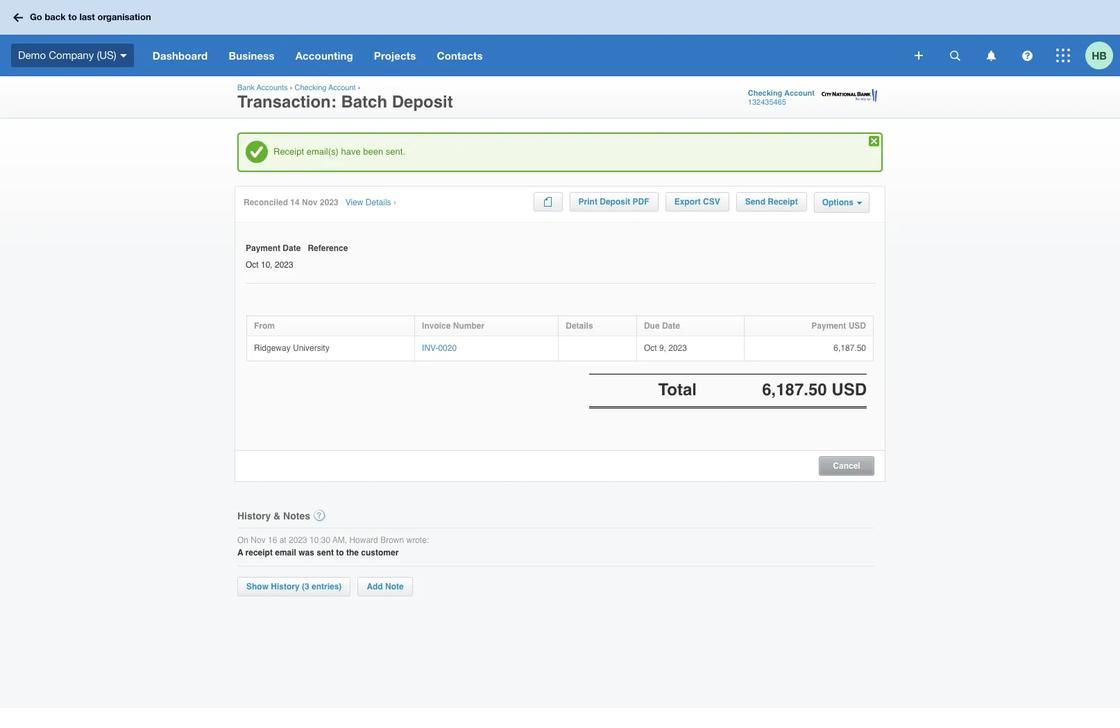 Task type: describe. For each thing, give the bounding box(es) containing it.
the
[[346, 548, 359, 558]]

reference
[[308, 244, 348, 253]]

pdf
[[633, 197, 649, 207]]

contacts
[[437, 49, 483, 62]]

10:30
[[310, 536, 330, 545]]

howard
[[349, 536, 378, 545]]

export
[[674, 197, 701, 207]]

deposit inside print deposit pdf link
[[600, 197, 630, 207]]

note
[[385, 582, 404, 592]]

0 horizontal spatial svg image
[[950, 50, 960, 61]]

on nov 16 at 2023 10:30 am, howard brown wrote: a receipt email was sent to the customer
[[237, 536, 429, 558]]

1 vertical spatial details
[[566, 321, 593, 331]]

ridgeway university
[[254, 343, 329, 353]]

2023 right '9,'
[[668, 343, 687, 353]]

1 vertical spatial oct
[[644, 343, 657, 353]]

wrote:
[[406, 536, 429, 545]]

show history (3 entries)
[[246, 582, 342, 592]]

entries)
[[312, 582, 342, 592]]

notes
[[283, 510, 310, 522]]

history inside show history (3 entries) link
[[271, 582, 300, 592]]

(3
[[302, 582, 309, 592]]

oct 9, 2023
[[644, 343, 687, 353]]

demo
[[18, 49, 46, 61]]

add note link
[[358, 577, 413, 597]]

go back to last organisation link
[[8, 5, 159, 30]]

1 horizontal spatial receipt
[[768, 197, 798, 207]]

due date
[[644, 321, 680, 331]]

export csv link
[[665, 192, 729, 212]]

total
[[658, 381, 697, 400]]

0 vertical spatial receipt
[[273, 146, 304, 157]]

sent.
[[386, 146, 405, 157]]

from
[[254, 321, 275, 331]]

132435465
[[748, 98, 786, 107]]

options
[[822, 198, 854, 208]]

show
[[246, 582, 269, 592]]

2023 inside on nov 16 at 2023 10:30 am, howard brown wrote: a receipt email was sent to the customer
[[289, 536, 307, 545]]

demo company (us)
[[18, 49, 116, 61]]

email
[[275, 548, 296, 558]]

svg image inside go back to last organisation link
[[13, 13, 23, 22]]

print deposit pdf link
[[569, 192, 658, 212]]

to inside go back to last organisation link
[[68, 11, 77, 22]]

nov inside on nov 16 at 2023 10:30 am, howard brown wrote: a receipt email was sent to the customer
[[251, 536, 266, 545]]

2 horizontal spatial svg image
[[1056, 49, 1070, 62]]

print deposit pdf
[[579, 197, 649, 207]]

due
[[644, 321, 660, 331]]

reconciled 14 nov 2023 view details ›
[[244, 198, 396, 208]]

date for due date
[[662, 321, 680, 331]]

invoice
[[422, 321, 451, 331]]

company
[[49, 49, 94, 61]]

view details › link
[[345, 198, 396, 209]]

business
[[229, 49, 275, 62]]

demo company (us) button
[[0, 35, 142, 76]]

transaction:
[[237, 92, 336, 112]]

0 horizontal spatial ›
[[290, 83, 293, 92]]

customer
[[361, 548, 399, 558]]

checking inside the checking account 132435465
[[748, 89, 782, 98]]

payment for payment date oct 10, 2023
[[246, 244, 280, 253]]

checking account link
[[295, 83, 356, 92]]

print
[[579, 197, 597, 207]]

am,
[[332, 536, 347, 545]]

9,
[[659, 343, 666, 353]]

2023 inside payment date oct 10, 2023
[[275, 260, 293, 270]]

usd
[[849, 321, 866, 331]]

history & notes
[[237, 510, 310, 522]]

2023 left view at top
[[320, 198, 338, 208]]

inv-0020
[[422, 343, 457, 353]]

been
[[363, 146, 383, 157]]

invoice number
[[422, 321, 484, 331]]

payment date oct 10, 2023
[[246, 244, 301, 270]]

0020
[[438, 343, 457, 353]]

export csv
[[674, 197, 720, 207]]

go back to last organisation
[[30, 11, 151, 22]]

on
[[237, 536, 248, 545]]

to inside on nov 16 at 2023 10:30 am, howard brown wrote: a receipt email was sent to the customer
[[336, 548, 344, 558]]

email(s)
[[307, 146, 339, 157]]

bank
[[237, 83, 255, 92]]



Task type: locate. For each thing, give the bounding box(es) containing it.
accounting button
[[285, 35, 364, 76]]

&
[[274, 510, 281, 522]]

oct
[[246, 260, 259, 270], [644, 343, 657, 353]]

0 horizontal spatial details
[[366, 198, 391, 208]]

brown
[[380, 536, 404, 545]]

accounting
[[295, 49, 353, 62]]

deposit inside bank accounts › checking account › transaction:                batch deposit
[[392, 92, 453, 112]]

receipt email(s) have been sent.
[[273, 146, 405, 157]]

0 vertical spatial history
[[237, 510, 271, 522]]

2 horizontal spatial ›
[[393, 198, 396, 208]]

dashboard
[[152, 49, 208, 62]]

1 vertical spatial deposit
[[600, 197, 630, 207]]

back
[[45, 11, 66, 22]]

0 vertical spatial oct
[[246, 260, 259, 270]]

deposit
[[392, 92, 453, 112], [600, 197, 630, 207]]

1 vertical spatial to
[[336, 548, 344, 558]]

add note
[[367, 582, 404, 592]]

› right accounts
[[290, 83, 293, 92]]

0 vertical spatial deposit
[[392, 92, 453, 112]]

1 horizontal spatial date
[[662, 321, 680, 331]]

to left the last
[[68, 11, 77, 22]]

was
[[299, 548, 314, 558]]

0 vertical spatial payment
[[246, 244, 280, 253]]

0 vertical spatial to
[[68, 11, 77, 22]]

2023
[[320, 198, 338, 208], [275, 260, 293, 270], [668, 343, 687, 353], [289, 536, 307, 545]]

inv-
[[422, 343, 438, 353]]

1 horizontal spatial svg image
[[987, 50, 996, 61]]

inv-0020 link
[[422, 343, 457, 353]]

hb
[[1092, 49, 1107, 61]]

dashboard link
[[142, 35, 218, 76]]

projects
[[374, 49, 416, 62]]

nov up receipt
[[251, 536, 266, 545]]

1 horizontal spatial oct
[[644, 343, 657, 353]]

payment
[[246, 244, 280, 253], [811, 321, 846, 331]]

0 horizontal spatial to
[[68, 11, 77, 22]]

0 horizontal spatial deposit
[[392, 92, 453, 112]]

number
[[453, 321, 484, 331]]

1 horizontal spatial ›
[[358, 83, 360, 92]]

account
[[328, 83, 356, 92], [784, 89, 815, 98]]

banner
[[0, 0, 1120, 76]]

oct inside payment date oct 10, 2023
[[246, 260, 259, 270]]

receipt right send
[[768, 197, 798, 207]]

2023 right 10,
[[275, 260, 293, 270]]

send receipt
[[745, 197, 798, 207]]

1 horizontal spatial nov
[[302, 198, 318, 208]]

0 horizontal spatial date
[[283, 244, 301, 253]]

a
[[237, 548, 243, 558]]

payment inside payment date oct 10, 2023
[[246, 244, 280, 253]]

1 horizontal spatial deposit
[[600, 197, 630, 207]]

bank accounts link
[[237, 83, 288, 92]]

navigation containing dashboard
[[142, 35, 905, 76]]

svg image
[[13, 13, 23, 22], [1022, 50, 1032, 61], [915, 51, 923, 60], [120, 54, 127, 57]]

contacts button
[[426, 35, 493, 76]]

csv
[[703, 197, 720, 207]]

projects button
[[364, 35, 426, 76]]

history left &
[[237, 510, 271, 522]]

1 vertical spatial date
[[662, 321, 680, 331]]

0 vertical spatial nov
[[302, 198, 318, 208]]

ridgeway
[[254, 343, 291, 353]]

account inside bank accounts › checking account › transaction:                batch deposit
[[328, 83, 356, 92]]

deposit left pdf at the right top of page
[[600, 197, 630, 207]]

history
[[237, 510, 271, 522], [271, 582, 300, 592]]

1 vertical spatial payment
[[811, 321, 846, 331]]

0 vertical spatial date
[[283, 244, 301, 253]]

organisation
[[97, 11, 151, 22]]

date left "reference"
[[283, 244, 301, 253]]

accounts
[[257, 83, 288, 92]]

date for payment date oct 10, 2023
[[283, 244, 301, 253]]

›
[[290, 83, 293, 92], [358, 83, 360, 92], [393, 198, 396, 208]]

show history (3 entries) link
[[237, 577, 351, 597]]

receipt
[[273, 146, 304, 157], [768, 197, 798, 207]]

details
[[366, 198, 391, 208], [566, 321, 593, 331]]

deposit down projects
[[392, 92, 453, 112]]

payment usd
[[811, 321, 866, 331]]

send receipt link
[[736, 192, 807, 212]]

cancel link
[[820, 458, 874, 471]]

last
[[79, 11, 95, 22]]

1 horizontal spatial account
[[784, 89, 815, 98]]

svg image inside the demo company (us) popup button
[[120, 54, 127, 57]]

business button
[[218, 35, 285, 76]]

sent
[[317, 548, 334, 558]]

receipt left email(s)
[[273, 146, 304, 157]]

hb button
[[1085, 35, 1120, 76]]

14
[[290, 198, 300, 208]]

(us)
[[97, 49, 116, 61]]

2023 right at
[[289, 536, 307, 545]]

navigation
[[142, 35, 905, 76]]

reconciled
[[244, 198, 288, 208]]

to left 'the'
[[336, 548, 344, 558]]

bank accounts › checking account › transaction:                batch deposit
[[237, 83, 453, 112]]

0 horizontal spatial payment
[[246, 244, 280, 253]]

navigation inside banner
[[142, 35, 905, 76]]

16
[[268, 536, 277, 545]]

0 horizontal spatial account
[[328, 83, 356, 92]]

view
[[345, 198, 363, 208]]

svg image
[[1056, 49, 1070, 62], [950, 50, 960, 61], [987, 50, 996, 61]]

receipt
[[245, 548, 273, 558]]

at
[[279, 536, 286, 545]]

checking
[[295, 83, 326, 92], [748, 89, 782, 98]]

0 vertical spatial details
[[366, 198, 391, 208]]

go
[[30, 11, 42, 22]]

oct left '9,'
[[644, 343, 657, 353]]

cancel
[[833, 461, 860, 471]]

1 horizontal spatial to
[[336, 548, 344, 558]]

nov right 14
[[302, 198, 318, 208]]

to
[[68, 11, 77, 22], [336, 548, 344, 558]]

1 vertical spatial receipt
[[768, 197, 798, 207]]

1 horizontal spatial details
[[566, 321, 593, 331]]

› right view at top
[[393, 198, 396, 208]]

0 horizontal spatial checking
[[295, 83, 326, 92]]

date right due
[[662, 321, 680, 331]]

payment for payment usd
[[811, 321, 846, 331]]

0 horizontal spatial nov
[[251, 536, 266, 545]]

checking inside bank accounts › checking account › transaction:                batch deposit
[[295, 83, 326, 92]]

banner containing hb
[[0, 0, 1120, 76]]

› right checking account 'link'
[[358, 83, 360, 92]]

6,187.50 usd
[[762, 381, 867, 400]]

payment up 10,
[[246, 244, 280, 253]]

1 horizontal spatial payment
[[811, 321, 846, 331]]

1 vertical spatial history
[[271, 582, 300, 592]]

add
[[367, 582, 383, 592]]

university
[[293, 343, 329, 353]]

10,
[[261, 260, 273, 270]]

payment left usd
[[811, 321, 846, 331]]

oct left 10,
[[246, 260, 259, 270]]

batch
[[341, 92, 387, 112]]

0 horizontal spatial oct
[[246, 260, 259, 270]]

send
[[745, 197, 765, 207]]

have
[[341, 146, 361, 157]]

history left (3
[[271, 582, 300, 592]]

account inside the checking account 132435465
[[784, 89, 815, 98]]

date inside payment date oct 10, 2023
[[283, 244, 301, 253]]

6,187.50
[[834, 343, 866, 353]]

1 vertical spatial nov
[[251, 536, 266, 545]]

1 horizontal spatial checking
[[748, 89, 782, 98]]

0 horizontal spatial receipt
[[273, 146, 304, 157]]



Task type: vqa. For each thing, say whether or not it's contained in the screenshot.
Deposit
yes



